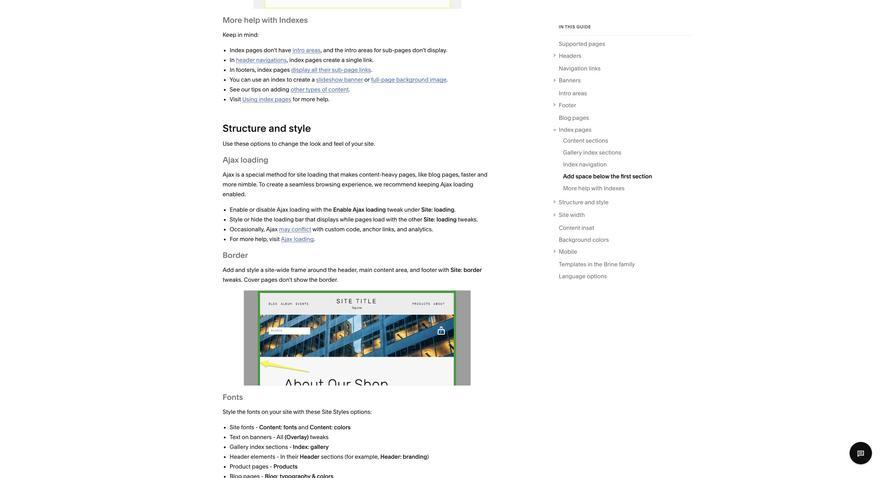 Task type: describe. For each thing, give the bounding box(es) containing it.
1 pages, from the left
[[399, 171, 417, 178]]

0 vertical spatial site:
[[421, 207, 433, 214]]

and inside site fonts - content: fonts and content: colors text on banners - all (overlay) tweaks gallery index sections - index: gallery header elements - in their header sections (for example, header: branding ) product pages - products
[[298, 425, 309, 432]]

and inside index pages don't have intro areas , and the intro areas for sub-pages don't display. in header navigations , index pages create a single link. in footers, index pages display all their sub-page links . you can use an index to create a slideshow banner or full-page background image . see our tips on adding other types of content . visit using index pages for more help.
[[323, 47, 334, 54]]

- left all
[[273, 434, 275, 441]]

look
[[310, 141, 321, 148]]

cover
[[244, 277, 260, 284]]

- up the "products"
[[277, 454, 279, 461]]

enable or disable ajax loading with the enable ajax loading tweak under site: loading . style or hide the loading bar that displays while pages load with the other site: loading tweaks. occasionally, ajax may conflict with custom code, anchor links, and analytics. for more help, visit ajax loading .
[[230, 207, 478, 243]]

site for fonts
[[230, 425, 240, 432]]

the left the 'brine'
[[594, 261, 603, 268]]

indexes inside more help with indexes link
[[604, 185, 625, 192]]

to
[[259, 181, 265, 188]]

fonts
[[223, 393, 243, 403]]

brine border.png image
[[244, 291, 471, 387]]

with inside add and style a site-wide frame around the header, main content area, and footer with site: border tweaks. cover pages don't show the border.
[[438, 267, 449, 274]]

more inside the enable or disable ajax loading with the enable ajax loading tweak under site: loading . style or hide the loading bar that displays while pages load with the other site: loading tweaks. occasionally, ajax may conflict with custom code, anchor links, and analytics. for more help, visit ajax loading .
[[240, 236, 254, 243]]

gallery
[[311, 444, 329, 451]]

product
[[230, 464, 251, 471]]

banners
[[559, 77, 581, 84]]

the down around
[[309, 277, 318, 284]]

more inside index pages don't have intro areas , and the intro areas for sub-pages don't display. in header navigations , index pages create a single link. in footers, index pages display all their sub-page links . you can use an index to create a slideshow banner or full-page background image . see our tips on adding other types of content . visit using index pages for more help.
[[301, 96, 315, 103]]

- up banners
[[256, 425, 258, 432]]

keep
[[223, 31, 236, 38]]

family
[[619, 261, 635, 268]]

2 content: from the left
[[310, 425, 333, 432]]

display
[[291, 66, 310, 73]]

0 vertical spatial help
[[244, 16, 260, 25]]

is
[[236, 171, 240, 178]]

on inside site fonts - content: fonts and content: colors text on banners - all (overlay) tweaks gallery index sections - index: gallery header elements - in their header sections (for example, header: branding ) product pages - products
[[242, 434, 249, 441]]

1 horizontal spatial links
[[589, 65, 601, 72]]

structure and style link
[[559, 198, 692, 207]]

1 vertical spatial more help with indexes
[[563, 185, 625, 192]]

1 vertical spatial ,
[[287, 57, 288, 64]]

0 horizontal spatial page
[[344, 66, 358, 73]]

banners button
[[552, 76, 692, 85]]

you
[[230, 76, 240, 83]]

index pages button
[[552, 125, 692, 135]]

index navigation
[[563, 161, 607, 168]]

navigation links
[[559, 65, 601, 72]]

navigation
[[579, 161, 607, 168]]

conflict
[[292, 226, 311, 233]]

below
[[593, 173, 610, 180]]

gallery inside site fonts - content: fonts and content: colors text on banners - all (overlay) tweaks gallery index sections - index: gallery header elements - in their header sections (for example, header: branding ) product pages - products
[[230, 444, 248, 451]]

ajax is a special method for site loading that makes content-heavy pages, like blog pages, faster and more nimble. to create a seamless browsing experience, we recommend keeping ajax loading enabled.
[[223, 171, 488, 198]]

pages inside add and style a site-wide frame around the header, main content area, and footer with site: border tweaks. cover pages don't show the border.
[[261, 277, 278, 284]]

display all their sub-page links link
[[291, 66, 371, 73]]

index up an
[[257, 66, 272, 73]]

we
[[374, 181, 382, 188]]

text
[[230, 434, 241, 441]]

the left look
[[300, 141, 308, 148]]

0 horizontal spatial more
[[223, 16, 242, 25]]

other inside index pages don't have intro areas , and the intro areas for sub-pages don't display. in header navigations , index pages create a single link. in footers, index pages display all their sub-page links . you can use an index to create a slideshow banner or full-page background image . see our tips on adding other types of content . visit using index pages for more help.
[[291, 86, 305, 93]]

and left the feel
[[322, 141, 333, 148]]

border.
[[319, 277, 338, 284]]

2 horizontal spatial create
[[323, 57, 340, 64]]

0 horizontal spatial areas
[[306, 47, 321, 54]]

pages down adding at the left of the page
[[275, 96, 291, 103]]

in left this at the top right
[[559, 24, 564, 29]]

header navigations link
[[236, 57, 287, 64]]

space
[[576, 173, 592, 180]]

use these options to change the look and feel of your site.
[[223, 141, 375, 148]]

1 vertical spatial help
[[579, 185, 590, 192]]

adding
[[271, 86, 289, 93]]

headers link
[[559, 51, 692, 61]]

navigations
[[256, 57, 287, 64]]

0 vertical spatial style
[[289, 123, 311, 135]]

show
[[294, 277, 308, 284]]

ajax right disable
[[277, 207, 288, 214]]

brine
[[604, 261, 618, 268]]

templates
[[559, 261, 587, 268]]

2 header from the left
[[300, 454, 320, 461]]

example,
[[355, 454, 379, 461]]

frame
[[291, 267, 306, 274]]

language
[[559, 273, 586, 280]]

sections down gallery
[[321, 454, 343, 461]]

1 vertical spatial sub-
[[332, 66, 344, 73]]

heavy
[[382, 171, 398, 178]]

index:
[[293, 444, 309, 451]]

don't
[[413, 47, 426, 54]]

experience,
[[342, 181, 373, 188]]

like
[[418, 171, 427, 178]]

this
[[565, 24, 576, 29]]

pages left don't
[[395, 47, 411, 54]]

enabled.
[[223, 191, 246, 198]]

tweak
[[387, 207, 403, 214]]

change
[[278, 141, 299, 148]]

feel
[[334, 141, 344, 148]]

1 intro from the left
[[293, 47, 305, 54]]

links inside index pages don't have intro areas , and the intro areas for sub-pages don't display. in header navigations , index pages create a single link. in footers, index pages display all their sub-page links . you can use an index to create a slideshow banner or full-page background image . see our tips on adding other types of content . visit using index pages for more help.
[[359, 66, 371, 73]]

pages up the header navigations link
[[246, 47, 262, 54]]

supported pages link
[[559, 39, 605, 51]]

index pages link
[[559, 125, 692, 135]]

anchor
[[363, 226, 381, 233]]

index inside "gallery index sections" link
[[583, 149, 598, 156]]

index for index pages don't have intro areas , and the intro areas for sub-pages don't display. in header navigations , index pages create a single link. in footers, index pages display all their sub-page links . you can use an index to create a slideshow banner or full-page background image . see our tips on adding other types of content . visit using index pages for more help.
[[230, 47, 245, 54]]

areas inside intro areas link
[[573, 90, 587, 97]]

content for content inset
[[559, 225, 580, 232]]

the up displays
[[323, 207, 332, 214]]

index up display
[[289, 57, 304, 64]]

0 horizontal spatial structure and style
[[223, 123, 311, 135]]

bar
[[295, 216, 304, 223]]

site: inside add and style a site-wide frame around the header, main content area, and footer with site: border tweaks. cover pages don't show the border.
[[451, 267, 462, 274]]

main
[[359, 267, 372, 274]]

intro areas link
[[559, 88, 587, 100]]

visit
[[230, 96, 241, 103]]

faster
[[461, 171, 476, 178]]

load
[[373, 216, 385, 223]]

1 vertical spatial or
[[249, 207, 255, 214]]

0 horizontal spatial options
[[250, 141, 270, 148]]

mobile link
[[559, 247, 692, 257]]

background
[[396, 76, 429, 83]]

index pages don't have intro areas , and the intro areas for sub-pages don't display. in header navigations , index pages create a single link. in footers, index pages display all their sub-page links . you can use an index to create a slideshow banner or full-page background image . see our tips on adding other types of content . visit using index pages for more help.
[[230, 47, 448, 103]]

0 vertical spatial more help with indexes
[[223, 16, 308, 25]]

1 vertical spatial for
[[293, 96, 300, 103]]

0 vertical spatial for
[[374, 47, 381, 54]]

the down tweak on the top of page
[[399, 216, 407, 223]]

1 vertical spatial site
[[322, 409, 332, 416]]

1 content: from the left
[[259, 425, 282, 432]]

2 intro from the left
[[345, 47, 357, 54]]

header:
[[381, 454, 402, 461]]

style inside the enable or disable ajax loading with the enable ajax loading tweak under site: loading . style or hide the loading bar that displays while pages load with the other site: loading tweaks. occasionally, ajax may conflict with custom code, anchor links, and analytics. for more help, visit ajax loading .
[[230, 216, 243, 223]]

templates in the brine family link
[[559, 260, 635, 272]]

content sections link
[[563, 136, 608, 148]]

a up types
[[312, 76, 315, 83]]

index down tips
[[259, 96, 274, 103]]

pages down guide
[[589, 40, 605, 47]]

site inside ajax is a special method for site loading that makes content-heavy pages, like blog pages, faster and more nimble. to create a seamless browsing experience, we recommend keeping ajax loading enabled.
[[297, 171, 306, 178]]

full-
[[371, 76, 381, 83]]

headers
[[559, 52, 582, 59]]

banners
[[250, 434, 272, 441]]

in up you on the top of page
[[230, 66, 235, 73]]

help.
[[317, 96, 330, 103]]

headers button
[[552, 51, 692, 61]]

in inside site fonts - content: fonts and content: colors text on banners - all (overlay) tweaks gallery index sections - index: gallery header elements - in their header sections (for example, header: branding ) product pages - products
[[280, 454, 285, 461]]

pages inside dropdown button
[[575, 127, 592, 134]]

1 vertical spatial of
[[345, 141, 350, 148]]

1 vertical spatial these
[[306, 409, 321, 416]]

ajax up while
[[353, 207, 365, 214]]

wide
[[277, 267, 290, 274]]

a inside add and style a site-wide frame around the header, main content area, and footer with site: border tweaks. cover pages don't show the border.
[[261, 267, 264, 274]]

a down method
[[285, 181, 288, 188]]

that inside ajax is a special method for site loading that makes content-heavy pages, like blog pages, faster and more nimble. to create a seamless browsing experience, we recommend keeping ajax loading enabled.
[[329, 171, 339, 178]]

footer
[[559, 102, 576, 109]]

other types of content link
[[291, 86, 349, 93]]

in left the header
[[230, 57, 235, 64]]

1 horizontal spatial sub-
[[383, 47, 395, 54]]

banners link
[[559, 76, 692, 85]]

sections inside content sections link
[[586, 137, 608, 144]]

ajax up is
[[223, 156, 239, 165]]

content inset
[[559, 225, 595, 232]]

seamless
[[289, 181, 314, 188]]

ajax left is
[[223, 171, 234, 178]]

the inside index pages don't have intro areas , and the intro areas for sub-pages don't display. in header navigations , index pages create a single link. in footers, index pages display all their sub-page links . you can use an index to create a slideshow banner or full-page background image . see our tips on adding other types of content . visit using index pages for more help.
[[335, 47, 343, 54]]

on inside index pages don't have intro areas , and the intro areas for sub-pages don't display. in header navigations , index pages create a single link. in footers, index pages display all their sub-page links . you can use an index to create a slideshow banner or full-page background image . see our tips on adding other types of content . visit using index pages for more help.
[[262, 86, 269, 93]]

using
[[242, 96, 258, 103]]

1 vertical spatial create
[[293, 76, 310, 83]]

site width
[[559, 212, 585, 219]]

1 vertical spatial style
[[223, 409, 236, 416]]

1 vertical spatial to
[[272, 141, 277, 148]]

use
[[252, 76, 262, 83]]

ajax down may
[[281, 236, 293, 243]]

0 horizontal spatial indexes
[[279, 16, 308, 25]]

see
[[230, 86, 240, 93]]

in for keep
[[238, 31, 243, 38]]

in for templates
[[588, 261, 593, 268]]

footer
[[421, 267, 437, 274]]

tweaks. inside the enable or disable ajax loading with the enable ajax loading tweak under site: loading . style or hide the loading bar that displays while pages load with the other site: loading tweaks. occasionally, ajax may conflict with custom code, anchor links, and analytics. for more help, visit ajax loading .
[[458, 216, 478, 223]]

and right area,
[[410, 267, 420, 274]]

index up adding at the left of the page
[[271, 76, 285, 83]]

content inside index pages don't have intro areas , and the intro areas for sub-pages don't display. in header navigations , index pages create a single link. in footers, index pages display all their sub-page links . you can use an index to create a slideshow banner or full-page background image . see our tips on adding other types of content . visit using index pages for more help.
[[329, 86, 349, 93]]

banner
[[344, 76, 363, 83]]

our
[[241, 86, 250, 93]]



Task type: vqa. For each thing, say whether or not it's contained in the screenshot.
the 'create'
yes



Task type: locate. For each thing, give the bounding box(es) containing it.
content down slideshow banner link
[[329, 86, 349, 93]]

brine mirror site border.png image
[[253, 0, 461, 9]]

displays
[[317, 216, 339, 223]]

intro areas link
[[293, 47, 321, 54]]

1 vertical spatial other
[[409, 216, 422, 223]]

other left types
[[291, 86, 305, 93]]

tweaks. inside add and style a site-wide frame around the header, main content area, and footer with site: border tweaks. cover pages don't show the border.
[[223, 277, 243, 284]]

language options
[[559, 273, 607, 280]]

2 horizontal spatial areas
[[573, 90, 587, 97]]

links down 'link.'
[[359, 66, 371, 73]]

0 vertical spatial content
[[329, 86, 349, 93]]

1 vertical spatial page
[[381, 76, 395, 83]]

intro areas
[[559, 90, 587, 97]]

1 header from the left
[[230, 454, 249, 461]]

0 horizontal spatial add
[[223, 267, 234, 274]]

that inside the enable or disable ajax loading with the enable ajax loading tweak under site: loading . style or hide the loading bar that displays while pages load with the other site: loading tweaks. occasionally, ajax may conflict with custom code, anchor links, and analytics. for more help, visit ajax loading .
[[305, 216, 316, 223]]

to inside index pages don't have intro areas , and the intro areas for sub-pages don't display. in header navigations , index pages create a single link. in footers, index pages display all their sub-page links . you can use an index to create a slideshow banner or full-page background image . see our tips on adding other types of content . visit using index pages for more help.
[[287, 76, 292, 83]]

content-
[[359, 171, 382, 178]]

gallery down content sections link
[[563, 149, 582, 156]]

index inside site fonts - content: fonts and content: colors text on banners - all (overlay) tweaks gallery index sections - index: gallery header elements - in their header sections (for example, header: branding ) product pages - products
[[250, 444, 264, 451]]

add inside "add space below the first section" link
[[563, 173, 575, 180]]

slideshow banner link
[[316, 76, 363, 83]]

2 vertical spatial style
[[247, 267, 259, 274]]

0 horizontal spatial style
[[247, 267, 259, 274]]

create down method
[[267, 181, 283, 188]]

0 vertical spatial don't
[[264, 47, 277, 54]]

the up border.
[[328, 267, 337, 274]]

on right tips
[[262, 86, 269, 93]]

1 horizontal spatial indexes
[[604, 185, 625, 192]]

under
[[405, 207, 420, 214]]

of
[[322, 86, 327, 93], [345, 141, 350, 148]]

index pages
[[559, 127, 592, 134]]

don't up navigations
[[264, 47, 277, 54]]

page up banner
[[344, 66, 358, 73]]

and up (overlay)
[[298, 425, 309, 432]]

0 horizontal spatial tweaks.
[[223, 277, 243, 284]]

and inside ajax is a special method for site loading that makes content-heavy pages, like blog pages, faster and more nimble. to create a seamless browsing experience, we recommend keeping ajax loading enabled.
[[478, 171, 488, 178]]

their right all
[[319, 66, 331, 73]]

browsing
[[316, 181, 341, 188]]

1 vertical spatial in
[[588, 261, 593, 268]]

0 horizontal spatial in
[[238, 31, 243, 38]]

tweaks.
[[458, 216, 478, 223], [223, 277, 243, 284]]

header down index:
[[300, 454, 320, 461]]

0 vertical spatial colors
[[593, 237, 609, 244]]

site up text
[[230, 425, 240, 432]]

sub- left don't
[[383, 47, 395, 54]]

add for add space below the first section
[[563, 173, 575, 180]]

2 horizontal spatial more
[[301, 96, 315, 103]]

gallery index sections link
[[563, 148, 622, 160]]

.
[[371, 66, 372, 73], [447, 76, 448, 83], [349, 86, 350, 93], [455, 207, 456, 214], [314, 236, 315, 243]]

other inside the enable or disable ajax loading with the enable ajax loading tweak under site: loading . style or hide the loading bar that displays while pages load with the other site: loading tweaks. occasionally, ajax may conflict with custom code, anchor links, and analytics. for more help, visit ajax loading .
[[409, 216, 422, 223]]

0 horizontal spatial gallery
[[230, 444, 248, 451]]

- down elements
[[270, 464, 272, 471]]

1 vertical spatial content
[[559, 225, 580, 232]]

2 vertical spatial or
[[244, 216, 250, 223]]

don't inside add and style a site-wide frame around the header, main content area, and footer with site: border tweaks. cover pages don't show the border.
[[279, 277, 292, 284]]

1 horizontal spatial enable
[[333, 207, 352, 214]]

0 vertical spatial ,
[[321, 47, 322, 54]]

site for width
[[559, 212, 569, 219]]

more down occasionally,
[[240, 236, 254, 243]]

0 horizontal spatial enable
[[230, 207, 248, 214]]

0 vertical spatial their
[[319, 66, 331, 73]]

special
[[246, 171, 265, 178]]

1 horizontal spatial areas
[[358, 47, 373, 54]]

0 horizontal spatial your
[[270, 409, 281, 416]]

0 vertical spatial on
[[262, 86, 269, 93]]

index up space
[[563, 161, 578, 168]]

0 horizontal spatial create
[[267, 181, 283, 188]]

don't inside index pages don't have intro areas , and the intro areas for sub-pages don't display. in header navigations , index pages create a single link. in footers, index pages display all their sub-page links . you can use an index to create a slideshow banner or full-page background image . see our tips on adding other types of content . visit using index pages for more help.
[[264, 47, 277, 54]]

content: up the tweaks
[[310, 425, 333, 432]]

in up language options
[[588, 261, 593, 268]]

guide
[[577, 24, 591, 29]]

supported
[[559, 40, 587, 47]]

area,
[[396, 267, 409, 274]]

and up change
[[269, 123, 287, 135]]

0 horizontal spatial site
[[283, 409, 292, 416]]

pages up the anchor
[[355, 216, 372, 223]]

0 vertical spatial your
[[352, 141, 363, 148]]

1 vertical spatial structure and style
[[559, 199, 609, 206]]

1 horizontal spatial gallery
[[563, 149, 582, 156]]

1 horizontal spatial to
[[287, 76, 292, 83]]

the down disable
[[264, 216, 273, 223]]

pages
[[589, 40, 605, 47], [246, 47, 262, 54], [395, 47, 411, 54], [305, 57, 322, 64], [273, 66, 290, 73], [275, 96, 291, 103], [573, 115, 589, 122], [575, 127, 592, 134], [355, 216, 372, 223], [261, 277, 278, 284], [252, 464, 269, 471]]

site up seamless
[[297, 171, 306, 178]]

create up display all their sub-page links link
[[323, 57, 340, 64]]

style up cover
[[247, 267, 259, 274]]

style up occasionally,
[[230, 216, 243, 223]]

1 horizontal spatial create
[[293, 76, 310, 83]]

other
[[291, 86, 305, 93], [409, 216, 422, 223]]

1 horizontal spatial colors
[[593, 237, 609, 244]]

more down types
[[301, 96, 315, 103]]

keep in mind:
[[223, 31, 259, 38]]

content inset link
[[559, 223, 595, 235]]

sections inside "gallery index sections" link
[[599, 149, 622, 156]]

add down border
[[223, 267, 234, 274]]

2 horizontal spatial style
[[596, 199, 609, 206]]

a right is
[[241, 171, 244, 178]]

index inside index pages don't have intro areas , and the intro areas for sub-pages don't display. in header navigations , index pages create a single link. in footers, index pages display all their sub-page links . you can use an index to create a slideshow banner or full-page background image . see our tips on adding other types of content . visit using index pages for more help.
[[230, 47, 245, 54]]

header,
[[338, 267, 358, 274]]

of up help.
[[322, 86, 327, 93]]

add for add and style a site-wide frame around the header, main content area, and footer with site: border tweaks. cover pages don't show the border.
[[223, 267, 234, 274]]

ajax up 'visit'
[[266, 226, 278, 233]]

styles
[[333, 409, 349, 416]]

index inside dropdown button
[[559, 127, 574, 134]]

1 horizontal spatial content:
[[310, 425, 333, 432]]

pages up all
[[305, 57, 322, 64]]

structure inside structure and style link
[[559, 199, 584, 206]]

1 horizontal spatial site
[[297, 171, 306, 178]]

structure and style inside structure and style link
[[559, 199, 609, 206]]

more help with indexes link
[[563, 184, 625, 196]]

content:
[[259, 425, 282, 432], [310, 425, 333, 432]]

image
[[430, 76, 447, 83]]

site-
[[265, 267, 277, 274]]

first
[[621, 173, 631, 180]]

areas up all
[[306, 47, 321, 54]]

or inside index pages don't have intro areas , and the intro areas for sub-pages don't display. in header navigations , index pages create a single link. in footers, index pages display all their sub-page links . you can use an index to create a slideshow banner or full-page background image . see our tips on adding other types of content . visit using index pages for more help.
[[364, 76, 370, 83]]

pages up "content sections"
[[575, 127, 592, 134]]

supported pages
[[559, 40, 605, 47]]

1 vertical spatial index
[[559, 127, 574, 134]]

display.
[[427, 47, 447, 54]]

index
[[230, 47, 245, 54], [559, 127, 574, 134], [563, 161, 578, 168]]

add inside add and style a site-wide frame around the header, main content area, and footer with site: border tweaks. cover pages don't show the border.
[[223, 267, 234, 274]]

0 horizontal spatial content:
[[259, 425, 282, 432]]

the down fonts
[[237, 409, 246, 416]]

options down templates in the brine family link
[[587, 273, 607, 280]]

gallery
[[563, 149, 582, 156], [230, 444, 248, 451]]

1 horizontal spatial options
[[587, 273, 607, 280]]

pages down the site- on the bottom of page
[[261, 277, 278, 284]]

a left single
[[342, 57, 345, 64]]

1 enable from the left
[[230, 207, 248, 214]]

their inside site fonts - content: fonts and content: colors text on banners - all (overlay) tweaks gallery index sections - index: gallery header elements - in their header sections (for example, header: branding ) product pages - products
[[287, 454, 299, 461]]

areas right intro
[[573, 90, 587, 97]]

index down content sections link
[[583, 149, 598, 156]]

pages inside the enable or disable ajax loading with the enable ajax loading tweak under site: loading . style or hide the loading bar that displays while pages load with the other site: loading tweaks. occasionally, ajax may conflict with custom code, anchor links, and analytics. for more help, visit ajax loading .
[[355, 216, 372, 223]]

link.
[[363, 57, 374, 64]]

(for
[[345, 454, 354, 461]]

index navigation link
[[563, 160, 607, 172]]

border
[[464, 267, 482, 274]]

indexes up have
[[279, 16, 308, 25]]

style the fonts on your site with these site styles options:
[[223, 409, 372, 416]]

index for index navigation
[[563, 161, 578, 168]]

1 horizontal spatial content
[[374, 267, 394, 274]]

mind:
[[244, 31, 259, 38]]

their up the "products"
[[287, 454, 299, 461]]

site inside dropdown button
[[559, 212, 569, 219]]

add
[[563, 173, 575, 180], [223, 267, 234, 274]]

0 horizontal spatial intro
[[293, 47, 305, 54]]

these up the tweaks
[[306, 409, 321, 416]]

and up cover
[[235, 267, 245, 274]]

and down more help with indexes link on the right top of the page
[[585, 199, 595, 206]]

0 vertical spatial these
[[234, 141, 249, 148]]

style inside structure and style link
[[596, 199, 609, 206]]

create down display
[[293, 76, 310, 83]]

index down banners
[[250, 444, 264, 451]]

tips
[[251, 86, 261, 93]]

0 vertical spatial structure
[[223, 123, 266, 135]]

index up the header
[[230, 47, 245, 54]]

may
[[279, 226, 290, 233]]

more inside more help with indexes link
[[563, 185, 577, 192]]

a
[[342, 57, 345, 64], [312, 76, 315, 83], [241, 171, 244, 178], [285, 181, 288, 188], [261, 267, 264, 274]]

ajax loading link
[[281, 236, 314, 243]]

0 vertical spatial other
[[291, 86, 305, 93]]

analytics.
[[409, 226, 433, 233]]

branding
[[403, 454, 427, 461]]

to up adding at the left of the page
[[287, 76, 292, 83]]

while
[[340, 216, 354, 223]]

structure
[[223, 123, 266, 135], [559, 199, 584, 206]]

footer link
[[559, 100, 692, 110]]

style down fonts
[[223, 409, 236, 416]]

0 horizontal spatial that
[[305, 216, 316, 223]]

may conflict link
[[279, 226, 311, 233]]

,
[[321, 47, 322, 54], [287, 57, 288, 64]]

indexes
[[279, 16, 308, 25], [604, 185, 625, 192]]

site up all
[[283, 409, 292, 416]]

1 horizontal spatial other
[[409, 216, 422, 223]]

1 vertical spatial gallery
[[230, 444, 248, 451]]

pages down navigations
[[273, 66, 290, 73]]

0 horizontal spatial other
[[291, 86, 305, 93]]

0 horizontal spatial content
[[329, 86, 349, 93]]

and right links,
[[397, 226, 407, 233]]

0 vertical spatial create
[[323, 57, 340, 64]]

0 vertical spatial or
[[364, 76, 370, 83]]

1 vertical spatial site:
[[424, 216, 435, 223]]

2 pages, from the left
[[442, 171, 460, 178]]

content for content sections
[[563, 137, 585, 144]]

0 horizontal spatial pages,
[[399, 171, 417, 178]]

mobile
[[559, 249, 577, 256]]

1 vertical spatial more
[[563, 185, 577, 192]]

, up display all their sub-page links link
[[321, 47, 322, 54]]

, down have
[[287, 57, 288, 64]]

the left the first
[[611, 173, 620, 180]]

site fonts - content: fonts and content: colors text on banners - all (overlay) tweaks gallery index sections - index: gallery header elements - in their header sections (for example, header: branding ) product pages - products
[[230, 425, 429, 471]]

content
[[563, 137, 585, 144], [559, 225, 580, 232]]

1 vertical spatial on
[[262, 409, 268, 416]]

that
[[329, 171, 339, 178], [305, 216, 316, 223]]

- left index:
[[289, 444, 292, 451]]

nimble.
[[238, 181, 258, 188]]

footers,
[[236, 66, 256, 73]]

site: right under at the top of page
[[421, 207, 433, 214]]

their inside index pages don't have intro areas , and the intro areas for sub-pages don't display. in header navigations , index pages create a single link. in footers, index pages display all their sub-page links . you can use an index to create a slideshow banner or full-page background image . see our tips on adding other types of content . visit using index pages for more help.
[[319, 66, 331, 73]]

-
[[256, 425, 258, 432], [273, 434, 275, 441], [289, 444, 292, 451], [277, 454, 279, 461], [270, 464, 272, 471]]

options:
[[351, 409, 372, 416]]

more inside ajax is a special method for site loading that makes content-heavy pages, like blog pages, faster and more nimble. to create a seamless browsing experience, we recommend keeping ajax loading enabled.
[[223, 181, 237, 188]]

that right bar
[[305, 216, 316, 223]]

slideshow
[[316, 76, 343, 83]]

more help with indexes up mind:
[[223, 16, 308, 25]]

1 horizontal spatial add
[[563, 173, 575, 180]]

0 horizontal spatial to
[[272, 141, 277, 148]]

1 vertical spatial content
[[374, 267, 394, 274]]

2 vertical spatial on
[[242, 434, 249, 441]]

site:
[[421, 207, 433, 214], [424, 216, 435, 223], [451, 267, 462, 274]]

structure and style
[[223, 123, 311, 135], [559, 199, 609, 206]]

1 horizontal spatial intro
[[345, 47, 357, 54]]

1 horizontal spatial these
[[306, 409, 321, 416]]

0 vertical spatial to
[[287, 76, 292, 83]]

0 vertical spatial index
[[230, 47, 245, 54]]

site inside site fonts - content: fonts and content: colors text on banners - all (overlay) tweaks gallery index sections - index: gallery header elements - in their header sections (for example, header: branding ) product pages - products
[[230, 425, 240, 432]]

of inside index pages don't have intro areas , and the intro areas for sub-pages don't display. in header navigations , index pages create a single link. in footers, index pages display all their sub-page links . you can use an index to create a slideshow banner or full-page background image . see our tips on adding other types of content . visit using index pages for more help.
[[322, 86, 327, 93]]

1 vertical spatial style
[[596, 199, 609, 206]]

pages inside site fonts - content: fonts and content: colors text on banners - all (overlay) tweaks gallery index sections - index: gallery header elements - in their header sections (for example, header: branding ) product pages - products
[[252, 464, 269, 471]]

structure and style up 'width'
[[559, 199, 609, 206]]

areas up 'link.'
[[358, 47, 373, 54]]

colors down inset
[[593, 237, 609, 244]]

1 vertical spatial structure
[[559, 199, 584, 206]]

can
[[241, 76, 251, 83]]

your left site.
[[352, 141, 363, 148]]

or up hide
[[249, 207, 255, 214]]

1 vertical spatial your
[[270, 409, 281, 416]]

or left the full- at the left of the page
[[364, 76, 370, 83]]

border
[[223, 251, 248, 261]]

1 horizontal spatial that
[[329, 171, 339, 178]]

content left area,
[[374, 267, 394, 274]]

1 horizontal spatial of
[[345, 141, 350, 148]]

colors down styles
[[334, 425, 351, 432]]

0 horizontal spatial more help with indexes
[[223, 16, 308, 25]]

pages up index pages
[[573, 115, 589, 122]]

site left styles
[[322, 409, 332, 416]]

sections up gallery index sections
[[586, 137, 608, 144]]

enable down enabled.
[[230, 207, 248, 214]]

recommend
[[384, 181, 417, 188]]

1 horizontal spatial site
[[322, 409, 332, 416]]

header up product
[[230, 454, 249, 461]]

1 horizontal spatial ,
[[321, 47, 322, 54]]

ajax loading
[[223, 156, 268, 165]]

mobile button
[[552, 247, 692, 257]]

all
[[312, 66, 318, 73]]

these right use
[[234, 141, 249, 148]]

and inside the enable or disable ajax loading with the enable ajax loading tweak under site: loading . style or hide the loading bar that displays while pages load with the other site: loading tweaks. occasionally, ajax may conflict with custom code, anchor links, and analytics. for more help, visit ajax loading .
[[397, 226, 407, 233]]

page
[[344, 66, 358, 73], [381, 76, 395, 83]]

1 horizontal spatial style
[[289, 123, 311, 135]]

options up ajax loading
[[250, 141, 270, 148]]

0 vertical spatial sub-
[[383, 47, 395, 54]]

structure and style button
[[552, 198, 692, 207]]

2 vertical spatial for
[[288, 171, 295, 178]]

1 horizontal spatial page
[[381, 76, 395, 83]]

structure up use
[[223, 123, 266, 135]]

their
[[319, 66, 331, 73], [287, 454, 299, 461]]

0 vertical spatial site
[[297, 171, 306, 178]]

your up all
[[270, 409, 281, 416]]

0 horizontal spatial structure
[[223, 123, 266, 135]]

navigation links link
[[559, 64, 601, 76]]

a left the site- on the bottom of page
[[261, 267, 264, 274]]

single
[[346, 57, 362, 64]]

that up browsing
[[329, 171, 339, 178]]

structure up 'site width'
[[559, 199, 584, 206]]

0 vertical spatial add
[[563, 173, 575, 180]]

create inside ajax is a special method for site loading that makes content-heavy pages, like blog pages, faster and more nimble. to create a seamless browsing experience, we recommend keeping ajax loading enabled.
[[267, 181, 283, 188]]

in
[[559, 24, 564, 29], [230, 57, 235, 64], [230, 66, 235, 73], [280, 454, 285, 461]]

your
[[352, 141, 363, 148], [270, 409, 281, 416]]

add and style a site-wide frame around the header, main content area, and footer with site: border tweaks. cover pages don't show the border.
[[223, 267, 482, 284]]

1 horizontal spatial your
[[352, 141, 363, 148]]

0 vertical spatial gallery
[[563, 149, 582, 156]]

0 horizontal spatial don't
[[264, 47, 277, 54]]

1 vertical spatial that
[[305, 216, 316, 223]]

ajax down the blog
[[441, 181, 452, 188]]

style inside add and style a site-wide frame around the header, main content area, and footer with site: border tweaks. cover pages don't show the border.
[[247, 267, 259, 274]]

content sections
[[563, 137, 608, 144]]

1 vertical spatial options
[[587, 273, 607, 280]]

1 vertical spatial don't
[[279, 277, 292, 284]]

site: up 'analytics.'
[[424, 216, 435, 223]]

1 horizontal spatial don't
[[279, 277, 292, 284]]

colors inside site fonts - content: fonts and content: colors text on banners - all (overlay) tweaks gallery index sections - index: gallery header elements - in their header sections (for example, header: branding ) product pages - products
[[334, 425, 351, 432]]

0 vertical spatial that
[[329, 171, 339, 178]]

keeping
[[418, 181, 439, 188]]

help,
[[255, 236, 268, 243]]

0 vertical spatial page
[[344, 66, 358, 73]]

more up "keep"
[[223, 16, 242, 25]]

sections
[[586, 137, 608, 144], [599, 149, 622, 156], [266, 444, 288, 451], [321, 454, 343, 461]]

2 enable from the left
[[333, 207, 352, 214]]

2 vertical spatial site:
[[451, 267, 462, 274]]

content inside add and style a site-wide frame around the header, main content area, and footer with site: border tweaks. cover pages don't show the border.
[[374, 267, 394, 274]]

for inside ajax is a special method for site loading that makes content-heavy pages, like blog pages, faster and more nimble. to create a seamless browsing experience, we recommend keeping ajax loading enabled.
[[288, 171, 295, 178]]

sections down all
[[266, 444, 288, 451]]

1 horizontal spatial header
[[300, 454, 320, 461]]

2 horizontal spatial site
[[559, 212, 569, 219]]

on up banners
[[262, 409, 268, 416]]

and up display all their sub-page links link
[[323, 47, 334, 54]]

and inside structure and style link
[[585, 199, 595, 206]]

index for index pages
[[559, 127, 574, 134]]



